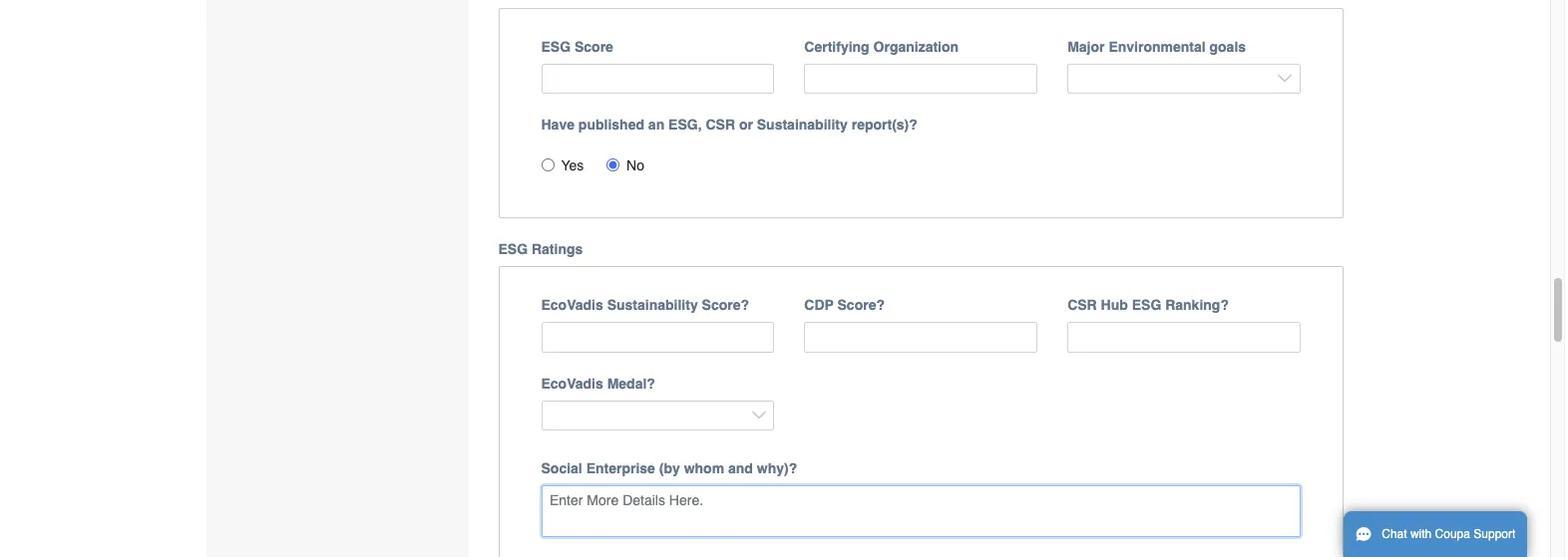Task type: locate. For each thing, give the bounding box(es) containing it.
EcoVadis Sustainability Score? text field
[[541, 323, 775, 353]]

or
[[739, 117, 753, 133]]

0 vertical spatial esg
[[541, 39, 571, 55]]

social
[[541, 461, 582, 477]]

cdp score?
[[805, 298, 885, 314]]

have published an esg, csr or sustainability report(s)?
[[541, 117, 918, 133]]

major environmental goals
[[1068, 39, 1246, 55]]

sustainability right or
[[757, 117, 848, 133]]

an
[[648, 117, 665, 133]]

why)?
[[757, 461, 797, 477]]

1 vertical spatial ecovadis
[[541, 376, 603, 392]]

esg left score
[[541, 39, 571, 55]]

0 vertical spatial csr
[[706, 117, 735, 133]]

ranking?
[[1166, 298, 1229, 314]]

ecovadis medal?
[[541, 376, 655, 392]]

1 horizontal spatial score?
[[838, 298, 885, 314]]

(by
[[659, 461, 680, 477]]

no
[[627, 158, 645, 174]]

1 vertical spatial esg
[[498, 242, 528, 258]]

0 horizontal spatial score?
[[702, 298, 749, 314]]

ecovadis down ratings
[[541, 298, 603, 314]]

sustainability up ecovadis sustainability score? text field
[[607, 298, 698, 314]]

csr hub esg ranking?
[[1068, 298, 1229, 314]]

major
[[1068, 39, 1105, 55]]

esg
[[541, 39, 571, 55], [498, 242, 528, 258], [1132, 298, 1162, 314]]

ecovadis for ecovadis sustainability score?
[[541, 298, 603, 314]]

ecovadis sustainability score?
[[541, 298, 749, 314]]

1 horizontal spatial esg
[[541, 39, 571, 55]]

score? up ecovadis sustainability score? text field
[[702, 298, 749, 314]]

1 ecovadis from the top
[[541, 298, 603, 314]]

enterprise
[[586, 461, 655, 477]]

Certifying Organization text field
[[805, 64, 1038, 94]]

2 vertical spatial esg
[[1132, 298, 1162, 314]]

esg for esg score
[[541, 39, 571, 55]]

ecovadis left "medal?"
[[541, 376, 603, 392]]

2 ecovadis from the top
[[541, 376, 603, 392]]

social enterprise (by whom and why)?
[[541, 461, 797, 477]]

esg left ratings
[[498, 242, 528, 258]]

1 vertical spatial csr
[[1068, 298, 1097, 314]]

1 horizontal spatial sustainability
[[757, 117, 848, 133]]

whom
[[684, 461, 725, 477]]

esg,
[[669, 117, 702, 133]]

score?
[[702, 298, 749, 314], [838, 298, 885, 314]]

goals
[[1210, 39, 1246, 55]]

hub
[[1101, 298, 1128, 314]]

0 horizontal spatial sustainability
[[607, 298, 698, 314]]

2 horizontal spatial esg
[[1132, 298, 1162, 314]]

esg right hub
[[1132, 298, 1162, 314]]

medal?
[[607, 376, 655, 392]]

coupa
[[1435, 528, 1471, 542]]

None radio
[[541, 159, 554, 172], [607, 159, 620, 172], [541, 159, 554, 172], [607, 159, 620, 172]]

0 horizontal spatial esg
[[498, 242, 528, 258]]

ecovadis
[[541, 298, 603, 314], [541, 376, 603, 392]]

certifying organization
[[805, 39, 959, 55]]

csr left or
[[706, 117, 735, 133]]

csr left hub
[[1068, 298, 1097, 314]]

0 horizontal spatial csr
[[706, 117, 735, 133]]

CDP Score? text field
[[805, 323, 1038, 353]]

sustainability
[[757, 117, 848, 133], [607, 298, 698, 314]]

score? right cdp
[[838, 298, 885, 314]]

0 vertical spatial ecovadis
[[541, 298, 603, 314]]

environmental
[[1109, 39, 1206, 55]]

csr
[[706, 117, 735, 133], [1068, 298, 1097, 314]]

CSR Hub ESG Ranking? text field
[[1068, 323, 1301, 353]]



Task type: describe. For each thing, give the bounding box(es) containing it.
chat
[[1382, 528, 1408, 542]]

2 score? from the left
[[838, 298, 885, 314]]

esg score
[[541, 39, 614, 55]]

ESG Score text field
[[541, 64, 775, 94]]

ratings
[[532, 242, 583, 258]]

score
[[575, 39, 614, 55]]

yes
[[561, 158, 584, 174]]

published
[[579, 117, 645, 133]]

ecovadis for ecovadis medal?
[[541, 376, 603, 392]]

1 score? from the left
[[702, 298, 749, 314]]

esg for esg ratings
[[498, 242, 528, 258]]

organization
[[874, 39, 959, 55]]

chat with coupa support
[[1382, 528, 1516, 542]]

cdp
[[805, 298, 834, 314]]

support
[[1474, 528, 1516, 542]]

certifying
[[805, 39, 870, 55]]

report(s)?
[[852, 117, 918, 133]]

with
[[1411, 528, 1432, 542]]

have
[[541, 117, 575, 133]]

esg ratings
[[498, 242, 583, 258]]

1 horizontal spatial csr
[[1068, 298, 1097, 314]]

chat with coupa support button
[[1344, 512, 1528, 558]]

and
[[728, 461, 753, 477]]

1 vertical spatial sustainability
[[607, 298, 698, 314]]

Social Enterprise (by whom and why)? text field
[[541, 486, 1301, 538]]

0 vertical spatial sustainability
[[757, 117, 848, 133]]



Task type: vqa. For each thing, say whether or not it's contained in the screenshot.
the Coupa Supplier Portal Image
no



